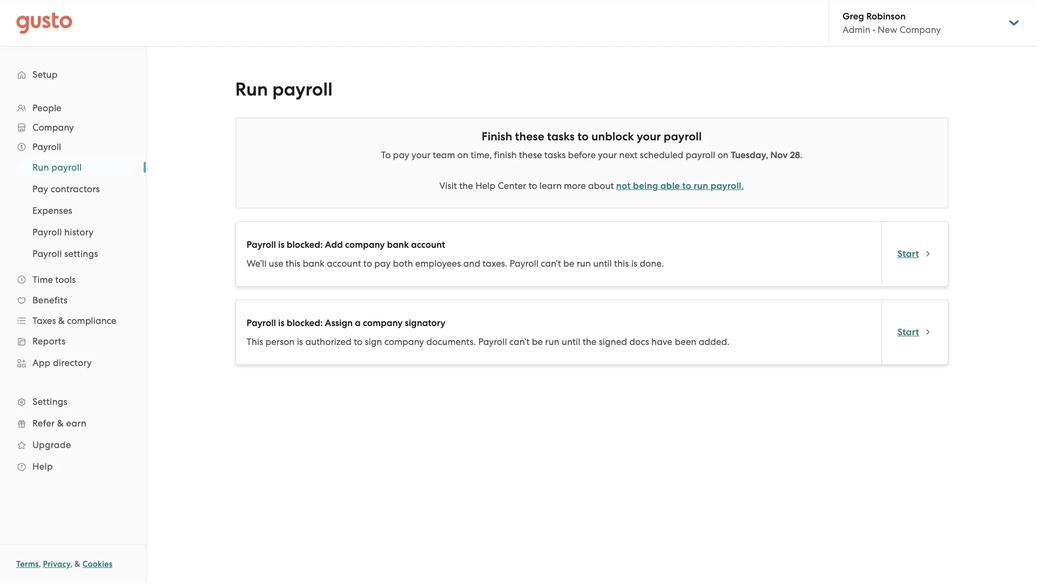 Task type: vqa. For each thing, say whether or not it's contained in the screenshot.
INTO
no



Task type: locate. For each thing, give the bounding box(es) containing it.
these right "finish"
[[519, 150, 542, 160]]

payroll button
[[11, 137, 135, 157]]

to left learn
[[529, 180, 538, 191]]

payroll for payroll settings
[[32, 249, 62, 259]]

1 horizontal spatial ,
[[70, 560, 73, 570]]

1 vertical spatial tasks
[[545, 150, 566, 160]]

company down 'people'
[[32, 122, 74, 133]]

payroll down expenses
[[32, 227, 62, 238]]

taxes & compliance
[[32, 316, 116, 326]]

start link for payroll is blocked: add company bank account
[[898, 248, 932, 261]]

1 horizontal spatial on
[[718, 150, 729, 160]]

1 horizontal spatial account
[[411, 239, 445, 251]]

on left time,
[[458, 150, 469, 160]]

2 start link from the top
[[898, 326, 932, 339]]

help
[[476, 180, 496, 191], [32, 461, 53, 472]]

run
[[694, 180, 709, 192], [577, 258, 591, 269], [545, 337, 560, 347]]

& inside dropdown button
[[58, 316, 65, 326]]

company up sign
[[363, 318, 403, 329]]

& left cookies
[[75, 560, 81, 570]]

2 list from the top
[[0, 157, 146, 265]]

run inside "link"
[[32, 162, 49, 173]]

time tools button
[[11, 270, 135, 290]]

be
[[564, 258, 575, 269], [532, 337, 543, 347]]

1 vertical spatial be
[[532, 337, 543, 347]]

0 vertical spatial until
[[593, 258, 612, 269]]

payroll history
[[32, 227, 94, 238]]

not being able to run payroll. link
[[616, 180, 744, 192]]

0 horizontal spatial run
[[32, 162, 49, 173]]

1 start from the top
[[898, 248, 919, 260]]

payroll
[[272, 78, 333, 101], [664, 130, 702, 144], [686, 150, 716, 160], [51, 162, 82, 173]]

to pay your team on time, finish these tasks before your next scheduled payroll on tuesday, nov 28 .
[[381, 150, 803, 161]]

is
[[278, 239, 285, 251], [632, 258, 638, 269], [278, 318, 285, 329], [297, 337, 303, 347]]

cookies
[[83, 560, 113, 570]]

1 vertical spatial run
[[32, 162, 49, 173]]

this
[[247, 337, 263, 347]]

2 horizontal spatial run
[[694, 180, 709, 192]]

start
[[898, 248, 919, 260], [898, 327, 919, 338]]

0 vertical spatial pay
[[393, 150, 410, 160]]

setup link
[[11, 65, 135, 84]]

can't
[[541, 258, 561, 269], [509, 337, 530, 347]]

, left the privacy link
[[39, 560, 41, 570]]

payroll
[[32, 142, 61, 152], [32, 227, 62, 238], [247, 239, 276, 251], [32, 249, 62, 259], [510, 258, 539, 269], [247, 318, 276, 329], [478, 337, 507, 347]]

company inside dropdown button
[[32, 122, 74, 133]]

1 start link from the top
[[898, 248, 932, 261]]

0 vertical spatial company
[[900, 24, 941, 35]]

1 vertical spatial run
[[577, 258, 591, 269]]

until left done.
[[593, 258, 612, 269]]

not
[[616, 180, 631, 192]]

these inside 'to pay your team on time, finish these tasks before your next scheduled payroll on tuesday, nov 28 .'
[[519, 150, 542, 160]]

until left signed
[[562, 337, 581, 347]]

payroll up we'll
[[247, 239, 276, 251]]

payroll up time
[[32, 249, 62, 259]]

0 horizontal spatial the
[[459, 180, 473, 191]]

account up 'employees'
[[411, 239, 445, 251]]

tasks left before on the right
[[545, 150, 566, 160]]

1 list from the top
[[0, 98, 146, 478]]

0 vertical spatial account
[[411, 239, 445, 251]]

next
[[619, 150, 638, 160]]

scheduled
[[640, 150, 684, 160]]

1 blocked: from the top
[[287, 239, 323, 251]]

& right taxes
[[58, 316, 65, 326]]

0 vertical spatial run payroll
[[235, 78, 333, 101]]

on left the tuesday,
[[718, 150, 729, 160]]

0 horizontal spatial run payroll
[[32, 162, 82, 173]]

0 horizontal spatial ,
[[39, 560, 41, 570]]

2 on from the left
[[718, 150, 729, 160]]

benefits link
[[11, 291, 135, 310]]

terms , privacy , & cookies
[[16, 560, 113, 570]]

payroll settings link
[[19, 244, 135, 264]]

1 horizontal spatial run payroll
[[235, 78, 333, 101]]

0 vertical spatial these
[[515, 130, 545, 144]]

0 vertical spatial start
[[898, 248, 919, 260]]

1 vertical spatial start
[[898, 327, 919, 338]]

company
[[345, 239, 385, 251], [363, 318, 403, 329], [384, 337, 424, 347]]

1 vertical spatial start link
[[898, 326, 932, 339]]

start link
[[898, 248, 932, 261], [898, 326, 932, 339]]

payroll inside "link"
[[51, 162, 82, 173]]

pay
[[393, 150, 410, 160], [375, 258, 391, 269]]

this left done.
[[614, 258, 629, 269]]

2 blocked: from the top
[[287, 318, 323, 329]]

blocked: left add
[[287, 239, 323, 251]]

we'll use this bank account to pay both employees and taxes. payroll can't be run until this is done.
[[247, 258, 664, 269]]

0 horizontal spatial until
[[562, 337, 581, 347]]

1 vertical spatial the
[[583, 337, 597, 347]]

your left 'team'
[[412, 150, 431, 160]]

tasks up before on the right
[[547, 130, 575, 144]]

0 vertical spatial run
[[235, 78, 268, 101]]

bank down "payroll is blocked: add company bank account"
[[303, 258, 325, 269]]

pay right to
[[393, 150, 410, 160]]

0 vertical spatial help
[[476, 180, 496, 191]]

0 vertical spatial the
[[459, 180, 473, 191]]

to right able
[[683, 180, 692, 192]]

0 horizontal spatial bank
[[303, 258, 325, 269]]

0 horizontal spatial run
[[545, 337, 560, 347]]

payroll for payroll
[[32, 142, 61, 152]]

time tools
[[32, 275, 76, 285]]

on
[[458, 150, 469, 160], [718, 150, 729, 160]]

0 horizontal spatial help
[[32, 461, 53, 472]]

1 horizontal spatial the
[[583, 337, 597, 347]]

0 vertical spatial blocked:
[[287, 239, 323, 251]]

1 vertical spatial blocked:
[[287, 318, 323, 329]]

authorized
[[305, 337, 352, 347]]

payroll down company dropdown button
[[32, 142, 61, 152]]

list
[[0, 98, 146, 478], [0, 157, 146, 265]]

0 vertical spatial can't
[[541, 258, 561, 269]]

1 vertical spatial company
[[363, 318, 403, 329]]

pay contractors link
[[19, 179, 135, 199]]

1 vertical spatial these
[[519, 150, 542, 160]]

help left center on the top of page
[[476, 180, 496, 191]]

your up scheduled
[[637, 130, 661, 144]]

list containing run payroll
[[0, 157, 146, 265]]

payroll for payroll is blocked: assign a company signatory
[[247, 318, 276, 329]]

1 horizontal spatial bank
[[387, 239, 409, 251]]

unblock
[[592, 130, 634, 144]]

tasks inside 'to pay your team on time, finish these tasks before your next scheduled payroll on tuesday, nov 28 .'
[[545, 150, 566, 160]]

payroll up this on the bottom left
[[247, 318, 276, 329]]

list containing people
[[0, 98, 146, 478]]

1 horizontal spatial help
[[476, 180, 496, 191]]

1 horizontal spatial company
[[900, 24, 941, 35]]

this right use
[[286, 258, 301, 269]]

run payroll inside "link"
[[32, 162, 82, 173]]

pay left both
[[375, 258, 391, 269]]

, left cookies
[[70, 560, 73, 570]]

bank
[[387, 239, 409, 251], [303, 258, 325, 269]]

setup
[[32, 69, 58, 80]]

tuesday,
[[731, 150, 769, 161]]

taxes
[[32, 316, 56, 326]]

2 start from the top
[[898, 327, 919, 338]]

1 horizontal spatial until
[[593, 258, 612, 269]]

robinson
[[867, 11, 906, 22]]

blocked: up authorized
[[287, 318, 323, 329]]

0 horizontal spatial this
[[286, 258, 301, 269]]

0 horizontal spatial on
[[458, 150, 469, 160]]

2 vertical spatial run
[[545, 337, 560, 347]]

payroll inside dropdown button
[[32, 142, 61, 152]]

1 vertical spatial until
[[562, 337, 581, 347]]

the
[[459, 180, 473, 191], [583, 337, 597, 347]]

payroll right the taxes.
[[510, 258, 539, 269]]

these up "finish"
[[515, 130, 545, 144]]

help inside list
[[32, 461, 53, 472]]

&
[[58, 316, 65, 326], [57, 418, 64, 429], [75, 560, 81, 570]]

1 horizontal spatial pay
[[393, 150, 410, 160]]

the left signed
[[583, 337, 597, 347]]

use
[[269, 258, 283, 269]]

company inside greg robinson admin • new company
[[900, 24, 941, 35]]

this
[[286, 258, 301, 269], [614, 258, 629, 269]]

payroll history link
[[19, 223, 135, 242]]

2 this from the left
[[614, 258, 629, 269]]

your down unblock
[[598, 150, 617, 160]]

1 vertical spatial run payroll
[[32, 162, 82, 173]]

tools
[[55, 275, 76, 285]]

1 vertical spatial company
[[32, 122, 74, 133]]

bank up both
[[387, 239, 409, 251]]

payroll.
[[711, 180, 744, 192]]

1 vertical spatial bank
[[303, 258, 325, 269]]

0 horizontal spatial pay
[[375, 258, 391, 269]]

to inside "visit the help center to learn more about not being able to run payroll."
[[529, 180, 538, 191]]

refer & earn link
[[11, 414, 135, 433]]

company right add
[[345, 239, 385, 251]]

1 horizontal spatial run
[[235, 78, 268, 101]]

gusto navigation element
[[0, 46, 146, 495]]

1 vertical spatial help
[[32, 461, 53, 472]]

blocked:
[[287, 239, 323, 251], [287, 318, 323, 329]]

0 vertical spatial &
[[58, 316, 65, 326]]

home image
[[16, 12, 72, 34]]

,
[[39, 560, 41, 570], [70, 560, 73, 570]]

privacy link
[[43, 560, 70, 570]]

0 vertical spatial company
[[345, 239, 385, 251]]

0 horizontal spatial can't
[[509, 337, 530, 347]]

the inside "visit the help center to learn more about not being able to run payroll."
[[459, 180, 473, 191]]

run payroll
[[235, 78, 333, 101], [32, 162, 82, 173]]

0 vertical spatial be
[[564, 258, 575, 269]]

1 horizontal spatial be
[[564, 258, 575, 269]]

0 horizontal spatial company
[[32, 122, 74, 133]]

1 vertical spatial &
[[57, 418, 64, 429]]

help down upgrade
[[32, 461, 53, 472]]

account
[[411, 239, 445, 251], [327, 258, 361, 269]]

taxes.
[[483, 258, 508, 269]]

.
[[801, 150, 803, 160]]

1 horizontal spatial this
[[614, 258, 629, 269]]

& left earn
[[57, 418, 64, 429]]

1 horizontal spatial run
[[577, 258, 591, 269]]

0 vertical spatial tasks
[[547, 130, 575, 144]]

1 horizontal spatial can't
[[541, 258, 561, 269]]

blocked: for add
[[287, 239, 323, 251]]

1 vertical spatial account
[[327, 258, 361, 269]]

0 vertical spatial start link
[[898, 248, 932, 261]]

the right visit
[[459, 180, 473, 191]]

account down "payroll is blocked: add company bank account"
[[327, 258, 361, 269]]

0 horizontal spatial be
[[532, 337, 543, 347]]

tasks
[[547, 130, 575, 144], [545, 150, 566, 160]]

company down signatory
[[384, 337, 424, 347]]

run
[[235, 78, 268, 101], [32, 162, 49, 173]]

to up before on the right
[[578, 130, 589, 144]]

refer
[[32, 418, 55, 429]]

these
[[515, 130, 545, 144], [519, 150, 542, 160]]

company right new
[[900, 24, 941, 35]]

help inside "visit the help center to learn more about not being able to run payroll."
[[476, 180, 496, 191]]



Task type: describe. For each thing, give the bounding box(es) containing it.
1 , from the left
[[39, 560, 41, 570]]

0 vertical spatial run
[[694, 180, 709, 192]]

history
[[64, 227, 94, 238]]

payroll for payroll is blocked: add company bank account
[[247, 239, 276, 251]]

upgrade
[[32, 440, 71, 451]]

payroll right documents.
[[478, 337, 507, 347]]

refer & earn
[[32, 418, 86, 429]]

0 horizontal spatial your
[[412, 150, 431, 160]]

before
[[568, 150, 596, 160]]

done.
[[640, 258, 664, 269]]

payroll for payroll history
[[32, 227, 62, 238]]

visit
[[440, 180, 457, 191]]

to left sign
[[354, 337, 363, 347]]

finish
[[494, 150, 517, 160]]

expenses link
[[19, 201, 135, 220]]

privacy
[[43, 560, 70, 570]]

greg robinson admin • new company
[[843, 11, 941, 35]]

team
[[433, 150, 455, 160]]

settings
[[64, 249, 98, 259]]

1 horizontal spatial your
[[598, 150, 617, 160]]

is right person
[[297, 337, 303, 347]]

expenses
[[32, 205, 72, 216]]

payroll is blocked: assign a company signatory
[[247, 318, 446, 329]]

assign
[[325, 318, 353, 329]]

start for account
[[898, 248, 919, 260]]

payroll inside 'to pay your team on time, finish these tasks before your next scheduled payroll on tuesday, nov 28 .'
[[686, 150, 716, 160]]

0 horizontal spatial account
[[327, 258, 361, 269]]

•
[[873, 24, 876, 35]]

docs
[[630, 337, 649, 347]]

benefits
[[32, 295, 68, 306]]

upgrade link
[[11, 436, 135, 455]]

cookies button
[[83, 558, 113, 571]]

is up use
[[278, 239, 285, 251]]

about
[[588, 180, 614, 191]]

& for earn
[[57, 418, 64, 429]]

learn
[[540, 180, 562, 191]]

app
[[32, 358, 51, 369]]

payroll is blocked: add company bank account
[[247, 239, 445, 251]]

terms
[[16, 560, 39, 570]]

signatory
[[405, 318, 446, 329]]

employees
[[415, 258, 461, 269]]

start for signatory
[[898, 327, 919, 338]]

earn
[[66, 418, 86, 429]]

person
[[266, 337, 295, 347]]

app directory
[[32, 358, 92, 369]]

greg
[[843, 11, 864, 22]]

finish these tasks to unblock your payroll
[[482, 130, 702, 144]]

0 vertical spatial bank
[[387, 239, 409, 251]]

new
[[878, 24, 898, 35]]

been
[[675, 337, 697, 347]]

2 horizontal spatial your
[[637, 130, 661, 144]]

2 vertical spatial company
[[384, 337, 424, 347]]

a
[[355, 318, 361, 329]]

28
[[790, 150, 801, 161]]

nov
[[771, 150, 788, 161]]

2 vertical spatial &
[[75, 560, 81, 570]]

this person is authorized to sign company documents. payroll can't be run until the signed docs have been added.
[[247, 337, 730, 347]]

we'll
[[247, 258, 267, 269]]

& for compliance
[[58, 316, 65, 326]]

time
[[32, 275, 53, 285]]

more
[[564, 180, 586, 191]]

sign
[[365, 337, 382, 347]]

documents.
[[426, 337, 476, 347]]

settings
[[32, 397, 67, 407]]

signed
[[599, 337, 627, 347]]

1 vertical spatial pay
[[375, 258, 391, 269]]

1 vertical spatial can't
[[509, 337, 530, 347]]

2 , from the left
[[70, 560, 73, 570]]

taxes & compliance button
[[11, 311, 135, 331]]

reports
[[32, 336, 66, 347]]

compliance
[[67, 316, 116, 326]]

and
[[463, 258, 480, 269]]

is left done.
[[632, 258, 638, 269]]

1 this from the left
[[286, 258, 301, 269]]

pay contractors
[[32, 184, 100, 195]]

contractors
[[51, 184, 100, 195]]

admin
[[843, 24, 871, 35]]

start link for payroll is blocked: assign a company signatory
[[898, 326, 932, 339]]

added.
[[699, 337, 730, 347]]

center
[[498, 180, 526, 191]]

reports link
[[11, 332, 135, 351]]

pay
[[32, 184, 48, 195]]

help link
[[11, 457, 135, 477]]

to down "payroll is blocked: add company bank account"
[[364, 258, 372, 269]]

company button
[[11, 118, 135, 137]]

being
[[633, 180, 658, 192]]

directory
[[53, 358, 92, 369]]

settings link
[[11, 392, 135, 412]]

is up person
[[278, 318, 285, 329]]

both
[[393, 258, 413, 269]]

add
[[325, 239, 343, 251]]

able
[[661, 180, 680, 192]]

blocked: for assign
[[287, 318, 323, 329]]

payroll settings
[[32, 249, 98, 259]]

pay inside 'to pay your team on time, finish these tasks before your next scheduled payroll on tuesday, nov 28 .'
[[393, 150, 410, 160]]

app directory link
[[11, 353, 135, 373]]

1 on from the left
[[458, 150, 469, 160]]

people
[[32, 103, 61, 113]]

to
[[381, 150, 391, 160]]

time,
[[471, 150, 492, 160]]

people button
[[11, 98, 135, 118]]

visit the help center to learn more about not being able to run payroll.
[[440, 180, 744, 192]]

terms link
[[16, 560, 39, 570]]

finish
[[482, 130, 513, 144]]



